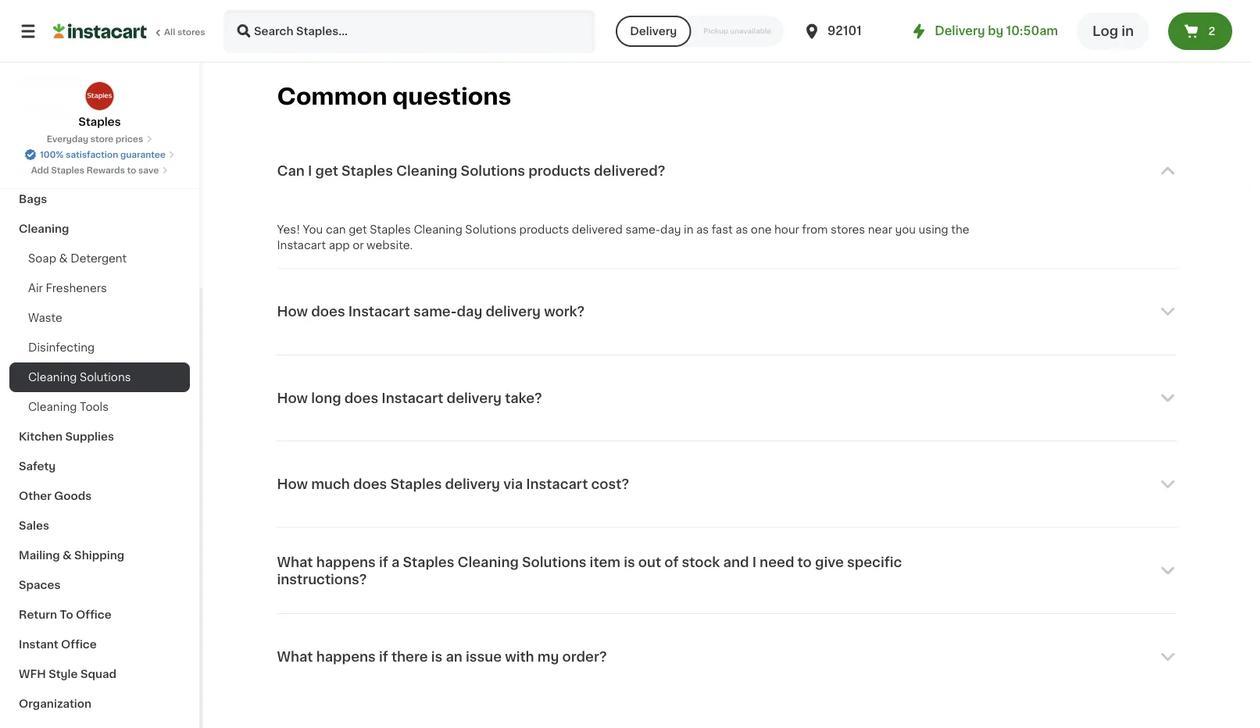 Task type: vqa. For each thing, say whether or not it's contained in the screenshot.
'delivery by 5:45pm'
no



Task type: describe. For each thing, give the bounding box(es) containing it.
you
[[895, 224, 916, 235]]

air fresheners link
[[9, 274, 190, 303]]

by
[[988, 25, 1004, 37]]

cleaning tools
[[28, 402, 109, 413]]

solutions down can i get staples cleaning solutions products delivered?
[[465, 224, 517, 235]]

wfh style squad
[[19, 669, 117, 680]]

instacart logo image
[[53, 22, 147, 41]]

you
[[303, 224, 323, 235]]

same- inside dropdown button
[[413, 306, 457, 319]]

what for what happens if there is an issue with my order?
[[277, 651, 313, 664]]

mailing
[[19, 550, 60, 561]]

& for drink
[[50, 164, 59, 175]]

electronics
[[19, 75, 83, 86]]

long
[[311, 392, 341, 405]]

organization link
[[9, 689, 190, 719]]

or
[[353, 240, 364, 251]]

Search field
[[225, 11, 594, 52]]

0 vertical spatial day
[[660, 224, 681, 235]]

soap & detergent
[[28, 253, 127, 264]]

waste
[[28, 313, 62, 324]]

how much does staples delivery via instacart cost?
[[277, 478, 629, 492]]

does for long
[[345, 392, 378, 405]]

staples link
[[78, 81, 121, 130]]

return
[[19, 610, 57, 621]]

sales
[[19, 521, 49, 531]]

and
[[723, 556, 749, 569]]

wfh style squad link
[[9, 660, 190, 689]]

spaces link
[[9, 571, 190, 600]]

what happens if a staples cleaning solutions item is out of stock and i need to give specific instructions? button
[[277, 543, 1177, 599]]

safety
[[19, 461, 56, 472]]

other
[[19, 491, 52, 502]]

delivery by 10:50am link
[[910, 22, 1058, 41]]

disinfecting
[[28, 342, 95, 353]]

all
[[164, 28, 175, 36]]

satisfaction
[[66, 150, 118, 159]]

2
[[1209, 26, 1216, 37]]

delivery by 10:50am
[[935, 25, 1058, 37]]

does for much
[[353, 478, 387, 492]]

soap & detergent link
[[9, 244, 190, 274]]

delivery inside "how does instacart same-day delivery work?" dropdown button
[[486, 306, 541, 319]]

can
[[326, 224, 346, 235]]

fresheners
[[46, 283, 107, 294]]

out
[[638, 556, 661, 569]]

supplies for kitchen supplies
[[65, 431, 114, 442]]

products inside dropdown button
[[528, 165, 591, 178]]

day inside dropdown button
[[457, 306, 483, 319]]

how long does instacart delivery take? button
[[277, 370, 1177, 427]]

to
[[60, 610, 73, 621]]

instant
[[19, 639, 58, 650]]

mailing & shipping link
[[9, 541, 190, 571]]

store
[[90, 135, 113, 143]]

cleaning inside "what happens if a staples cleaning solutions item is out of stock and i need to give specific instructions?"
[[458, 556, 519, 569]]

fast
[[712, 224, 733, 235]]

is inside "what happens if a staples cleaning solutions item is out of stock and i need to give specific instructions?"
[[624, 556, 635, 569]]

staples logo image
[[85, 81, 115, 111]]

in for log
[[1122, 25, 1134, 38]]

delivery for via
[[445, 478, 500, 492]]

guarantee
[[120, 150, 166, 159]]

1 horizontal spatial same-
[[626, 224, 660, 235]]

many
[[250, 15, 275, 23]]

how long does instacart delivery take?
[[277, 392, 542, 405]]

i inside "what happens if a staples cleaning solutions item is out of stock and i need to give specific instructions?"
[[752, 556, 757, 569]]

squad
[[80, 669, 117, 680]]

many in stock
[[250, 15, 312, 23]]

disinfecting link
[[9, 333, 190, 363]]

solutions inside "what happens if a staples cleaning solutions item is out of stock and i need to give specific instructions?"
[[522, 556, 587, 569]]

delivery for take?
[[447, 392, 502, 405]]

instructions?
[[277, 573, 367, 587]]

happens for a
[[316, 556, 376, 569]]

add staples rewards to save link
[[31, 164, 168, 177]]

delivery button
[[616, 16, 691, 47]]

supplies for school supplies
[[60, 45, 109, 56]]

using
[[919, 224, 949, 235]]

to inside "what happens if a staples cleaning solutions item is out of stock and i need to give specific instructions?"
[[798, 556, 812, 569]]

can
[[277, 165, 305, 178]]

common
[[277, 86, 387, 108]]

need
[[760, 556, 794, 569]]

0 horizontal spatial i
[[308, 165, 312, 178]]

other goods link
[[9, 481, 190, 511]]

from stores near you using the instacart app or website.
[[277, 224, 972, 251]]

2 vertical spatial in
[[684, 224, 694, 235]]

near
[[868, 224, 893, 235]]

everyday
[[47, 135, 88, 143]]

add
[[31, 166, 49, 175]]

log in
[[1093, 25, 1134, 38]]

solutions up yes! you can get staples cleaning solutions products delivered same-day in as fast as one hour
[[461, 165, 525, 178]]

how much does staples delivery via instacart cost? button
[[277, 457, 1177, 513]]

safety link
[[9, 452, 190, 481]]

2 as from the left
[[736, 224, 748, 235]]

can i get staples cleaning solutions products delivered?
[[277, 165, 665, 178]]

electronics link
[[9, 66, 190, 95]]

furniture
[[19, 134, 70, 145]]

100% satisfaction guarantee button
[[24, 145, 175, 161]]

sponsored badge image
[[377, 11, 424, 20]]

get inside dropdown button
[[315, 165, 338, 178]]

1 vertical spatial products
[[519, 224, 569, 235]]

soap
[[28, 253, 56, 264]]

organization
[[19, 699, 92, 710]]

take?
[[505, 392, 542, 405]]

what happens if there is an issue with my order? button
[[277, 629, 1177, 686]]

rewards
[[87, 166, 125, 175]]

in for many
[[277, 15, 285, 23]]

app
[[329, 240, 350, 251]]

delivery for delivery
[[630, 26, 677, 37]]

stores for all
[[177, 28, 205, 36]]

all stores link
[[53, 9, 206, 53]]

instant office link
[[9, 630, 190, 660]]

delivery for delivery by 10:50am
[[935, 25, 985, 37]]

there
[[392, 651, 428, 664]]

1 vertical spatial office
[[61, 639, 97, 650]]

return to office link
[[9, 600, 190, 630]]

tools
[[80, 402, 109, 413]]

sales link
[[9, 511, 190, 541]]



Task type: locate. For each thing, give the bounding box(es) containing it.
cleaning solutions link
[[9, 363, 190, 392]]

1 as from the left
[[696, 224, 709, 235]]

of
[[665, 556, 679, 569]]

what for what happens if a staples cleaning solutions item is out of stock and i need to give specific instructions?
[[277, 556, 313, 569]]

give
[[815, 556, 844, 569]]

website.
[[367, 240, 413, 251]]

0 vertical spatial is
[[624, 556, 635, 569]]

1 vertical spatial delivery
[[447, 392, 502, 405]]

as left the fast
[[696, 224, 709, 235]]

1 vertical spatial i
[[752, 556, 757, 569]]

i right can at the left top of the page
[[308, 165, 312, 178]]

1 horizontal spatial stock
[[682, 556, 720, 569]]

0 horizontal spatial shipping
[[19, 105, 69, 116]]

if left a
[[379, 556, 388, 569]]

all stores
[[164, 28, 205, 36]]

instacart
[[277, 240, 326, 251], [348, 306, 410, 319], [382, 392, 444, 405], [526, 478, 588, 492]]

common questions
[[277, 86, 512, 108]]

is
[[624, 556, 635, 569], [431, 651, 443, 664]]

0 vertical spatial to
[[127, 166, 136, 175]]

shipping up "furniture"
[[19, 105, 69, 116]]

1 vertical spatial how
[[277, 392, 308, 405]]

an
[[446, 651, 463, 664]]

1 vertical spatial day
[[457, 306, 483, 319]]

0 vertical spatial if
[[379, 556, 388, 569]]

happens up instructions?
[[316, 556, 376, 569]]

if inside "what happens if a staples cleaning solutions item is out of stock and i need to give specific instructions?"
[[379, 556, 388, 569]]

stores inside from stores near you using the instacart app or website.
[[831, 224, 865, 235]]

100% satisfaction guarantee
[[40, 150, 166, 159]]

3 how from the top
[[277, 478, 308, 492]]

2 button
[[1169, 13, 1233, 50]]

air
[[28, 283, 43, 294]]

with
[[505, 651, 534, 664]]

staples inside "what happens if a staples cleaning solutions item is out of stock and i need to give specific instructions?"
[[403, 556, 454, 569]]

& right soap
[[59, 253, 68, 264]]

1 horizontal spatial in
[[684, 224, 694, 235]]

the
[[951, 224, 970, 235]]

delivery inside button
[[630, 26, 677, 37]]

0 vertical spatial how
[[277, 306, 308, 319]]

happens for there
[[316, 651, 376, 664]]

2 what from the top
[[277, 651, 313, 664]]

0 horizontal spatial in
[[277, 15, 285, 23]]

stores left near
[[831, 224, 865, 235]]

happens inside "what happens if a staples cleaning solutions item is out of stock and i need to give specific instructions?"
[[316, 556, 376, 569]]

0 vertical spatial &
[[50, 164, 59, 175]]

1 if from the top
[[379, 556, 388, 569]]

0 horizontal spatial is
[[431, 651, 443, 664]]

how does instacart same-day delivery work?
[[277, 306, 585, 319]]

what
[[277, 556, 313, 569], [277, 651, 313, 664]]

as left one
[[736, 224, 748, 235]]

i right and
[[752, 556, 757, 569]]

1 vertical spatial get
[[349, 224, 367, 235]]

0 horizontal spatial get
[[315, 165, 338, 178]]

stock right many
[[287, 15, 312, 23]]

0 vertical spatial happens
[[316, 556, 376, 569]]

wfh
[[19, 669, 46, 680]]

delivery left via on the left of page
[[445, 478, 500, 492]]

how for how much does staples delivery via instacart cost?
[[277, 478, 308, 492]]

instacart inside from stores near you using the instacart app or website.
[[277, 240, 326, 251]]

100%
[[40, 150, 64, 159]]

1 vertical spatial stores
[[831, 224, 865, 235]]

stock inside button
[[287, 15, 312, 23]]

log
[[1093, 25, 1119, 38]]

happens inside dropdown button
[[316, 651, 376, 664]]

office up wfh style squad
[[61, 639, 97, 650]]

0 vertical spatial in
[[277, 15, 285, 23]]

if for there
[[379, 651, 388, 664]]

2 horizontal spatial in
[[1122, 25, 1134, 38]]

cost?
[[591, 478, 629, 492]]

in right many
[[277, 15, 285, 23]]

0 vertical spatial what
[[277, 556, 313, 569]]

0 horizontal spatial stores
[[177, 28, 205, 36]]

bags
[[19, 194, 47, 205]]

& right mailing
[[63, 550, 72, 561]]

school supplies
[[19, 45, 109, 56]]

0 vertical spatial office
[[76, 610, 112, 621]]

everyday store prices
[[47, 135, 143, 143]]

shipping link
[[9, 95, 190, 125]]

is left the out
[[624, 556, 635, 569]]

1 horizontal spatial get
[[349, 224, 367, 235]]

cleaning solutions
[[28, 372, 131, 383]]

air fresheners
[[28, 283, 107, 294]]

get right can at the left top of the page
[[315, 165, 338, 178]]

1 horizontal spatial shipping
[[74, 550, 124, 561]]

2 how from the top
[[277, 392, 308, 405]]

a
[[392, 556, 400, 569]]

as
[[696, 224, 709, 235], [736, 224, 748, 235]]

0 horizontal spatial stock
[[287, 15, 312, 23]]

0 vertical spatial stock
[[287, 15, 312, 23]]

delivery left the work?
[[486, 306, 541, 319]]

if left the there
[[379, 651, 388, 664]]

0 vertical spatial supplies
[[60, 45, 109, 56]]

one
[[751, 224, 772, 235]]

drink
[[62, 164, 92, 175]]

instant office
[[19, 639, 97, 650]]

1 vertical spatial to
[[798, 556, 812, 569]]

item
[[590, 556, 621, 569]]

other goods
[[19, 491, 92, 502]]

1 vertical spatial stock
[[682, 556, 720, 569]]

does right the much
[[353, 478, 387, 492]]

food & drink link
[[9, 155, 190, 184]]

i
[[308, 165, 312, 178], [752, 556, 757, 569]]

to left save
[[127, 166, 136, 175]]

1 vertical spatial is
[[431, 651, 443, 664]]

if
[[379, 556, 388, 569], [379, 651, 388, 664]]

get up the or
[[349, 224, 367, 235]]

my
[[538, 651, 559, 664]]

is inside dropdown button
[[431, 651, 443, 664]]

2 vertical spatial does
[[353, 478, 387, 492]]

can i get staples cleaning solutions products delivered? button
[[277, 143, 1177, 199]]

stock right of
[[682, 556, 720, 569]]

solutions up cleaning tools link
[[80, 372, 131, 383]]

prices
[[116, 135, 143, 143]]

does
[[311, 306, 345, 319], [345, 392, 378, 405], [353, 478, 387, 492]]

food & drink
[[19, 164, 92, 175]]

office right to
[[76, 610, 112, 621]]

1 vertical spatial in
[[1122, 25, 1134, 38]]

& right add
[[50, 164, 59, 175]]

1 vertical spatial what
[[277, 651, 313, 664]]

same-
[[626, 224, 660, 235], [413, 306, 457, 319]]

stock inside "what happens if a staples cleaning solutions item is out of stock and i need to give specific instructions?"
[[682, 556, 720, 569]]

0 horizontal spatial day
[[457, 306, 483, 319]]

2 vertical spatial delivery
[[445, 478, 500, 492]]

stores for from
[[831, 224, 865, 235]]

2 vertical spatial &
[[63, 550, 72, 561]]

0 horizontal spatial same-
[[413, 306, 457, 319]]

does down app
[[311, 306, 345, 319]]

if inside dropdown button
[[379, 651, 388, 664]]

1 what from the top
[[277, 556, 313, 569]]

to left give
[[798, 556, 812, 569]]

much
[[311, 478, 350, 492]]

supplies down instacart logo
[[60, 45, 109, 56]]

in
[[277, 15, 285, 23], [1122, 25, 1134, 38], [684, 224, 694, 235]]

1 vertical spatial does
[[345, 392, 378, 405]]

service type group
[[616, 16, 784, 47]]

1 vertical spatial shipping
[[74, 550, 124, 561]]

stock
[[287, 15, 312, 23], [682, 556, 720, 569]]

day
[[660, 224, 681, 235], [457, 306, 483, 319]]

0 horizontal spatial delivery
[[630, 26, 677, 37]]

what inside dropdown button
[[277, 651, 313, 664]]

save
[[138, 166, 159, 175]]

0 vertical spatial delivery
[[486, 306, 541, 319]]

mailing & shipping
[[19, 550, 124, 561]]

delivered?
[[594, 165, 665, 178]]

specific
[[847, 556, 902, 569]]

1 vertical spatial supplies
[[65, 431, 114, 442]]

& for shipping
[[63, 550, 72, 561]]

is left an
[[431, 651, 443, 664]]

1 horizontal spatial i
[[752, 556, 757, 569]]

furniture link
[[9, 125, 190, 155]]

1 how from the top
[[277, 306, 308, 319]]

None search field
[[224, 9, 596, 53]]

staples inside dropdown button
[[390, 478, 442, 492]]

1 vertical spatial same-
[[413, 306, 457, 319]]

kitchen
[[19, 431, 63, 442]]

delivery inside how long does instacart delivery take? dropdown button
[[447, 392, 502, 405]]

0 horizontal spatial to
[[127, 166, 136, 175]]

shipping up spaces link
[[74, 550, 124, 561]]

in left the fast
[[684, 224, 694, 235]]

delivery left take?
[[447, 392, 502, 405]]

0 vertical spatial i
[[308, 165, 312, 178]]

& for detergent
[[59, 253, 68, 264]]

yes! you can get staples cleaning solutions products delivered same-day in as fast as one hour
[[277, 224, 800, 235]]

1 vertical spatial happens
[[316, 651, 376, 664]]

1 happens from the top
[[316, 556, 376, 569]]

supplies down 'tools'
[[65, 431, 114, 442]]

how for how long does instacart delivery take?
[[277, 392, 308, 405]]

stores right all at top left
[[177, 28, 205, 36]]

hour
[[775, 224, 800, 235]]

food
[[19, 164, 47, 175]]

solutions left item
[[522, 556, 587, 569]]

1 horizontal spatial stores
[[831, 224, 865, 235]]

0 vertical spatial same-
[[626, 224, 660, 235]]

1 horizontal spatial to
[[798, 556, 812, 569]]

0 vertical spatial get
[[315, 165, 338, 178]]

1 horizontal spatial day
[[660, 224, 681, 235]]

2 vertical spatial how
[[277, 478, 308, 492]]

2 happens from the top
[[316, 651, 376, 664]]

products up yes! you can get staples cleaning solutions products delivered same-day in as fast as one hour
[[528, 165, 591, 178]]

10:50am
[[1007, 25, 1058, 37]]

return to office
[[19, 610, 112, 621]]

1 horizontal spatial is
[[624, 556, 635, 569]]

in right log
[[1122, 25, 1134, 38]]

how for how does instacart same-day delivery work?
[[277, 306, 308, 319]]

0 horizontal spatial as
[[696, 224, 709, 235]]

does right long
[[345, 392, 378, 405]]

what inside "what happens if a staples cleaning solutions item is out of stock and i need to give specific instructions?"
[[277, 556, 313, 569]]

1 horizontal spatial as
[[736, 224, 748, 235]]

0 vertical spatial does
[[311, 306, 345, 319]]

spaces
[[19, 580, 61, 591]]

work?
[[544, 306, 585, 319]]

0 vertical spatial products
[[528, 165, 591, 178]]

1 horizontal spatial delivery
[[935, 25, 985, 37]]

school supplies link
[[9, 36, 190, 66]]

happens left the there
[[316, 651, 376, 664]]

staples
[[78, 116, 121, 127], [342, 165, 393, 178], [51, 166, 84, 175], [370, 224, 411, 235], [390, 478, 442, 492], [403, 556, 454, 569]]

delivery inside how much does staples delivery via instacart cost? dropdown button
[[445, 478, 500, 492]]

school
[[19, 45, 58, 56]]

1 vertical spatial &
[[59, 253, 68, 264]]

issue
[[466, 651, 502, 664]]

kitchen supplies
[[19, 431, 114, 442]]

0 vertical spatial shipping
[[19, 105, 69, 116]]

products left delivered
[[519, 224, 569, 235]]

&
[[50, 164, 59, 175], [59, 253, 68, 264], [63, 550, 72, 561]]

1 vertical spatial if
[[379, 651, 388, 664]]

2 if from the top
[[379, 651, 388, 664]]

to inside "add staples rewards to save" link
[[127, 166, 136, 175]]

0 vertical spatial stores
[[177, 28, 205, 36]]

if for a
[[379, 556, 388, 569]]

delivered
[[572, 224, 623, 235]]



